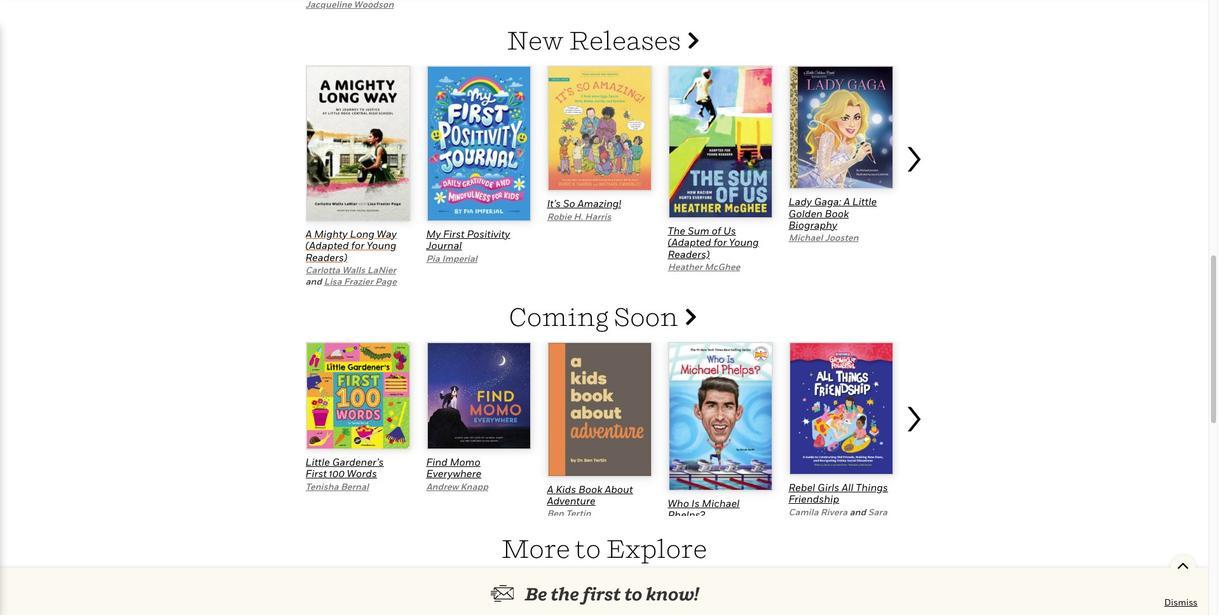 Task type: describe. For each thing, give the bounding box(es) containing it.
find momo everywhere andrew knapp
[[426, 456, 488, 492]]

so
[[563, 197, 575, 210]]

it's so amazing! link
[[547, 197, 621, 210]]

soon
[[614, 301, 679, 332]]

be
[[525, 584, 547, 605]]

be the first to know!
[[525, 584, 699, 605]]

is
[[692, 497, 700, 510]]

100
[[329, 468, 345, 480]]

lisa frazier page link
[[324, 276, 397, 287]]

first inside my first positivity journal pia imperial
[[443, 228, 465, 240]]

(adapted for mighty
[[306, 239, 349, 252]]

young for way
[[367, 239, 397, 252]]

camila rivera and
[[789, 507, 868, 517]]

gardener's
[[332, 456, 384, 469]]

a for a kids book about adventure
[[547, 483, 554, 496]]

my
[[426, 228, 441, 240]]

little gardener's first 100 words link
[[306, 456, 384, 480]]

releases
[[569, 25, 681, 55]]

all
[[842, 481, 854, 494]]

a inside lady gaga: a little golden book biography michael joosten
[[844, 195, 850, 208]]

words
[[347, 468, 377, 480]]

coming soon
[[509, 301, 684, 332]]

momo
[[450, 456, 481, 469]]

harris
[[585, 211, 611, 222]]

andrew
[[426, 481, 458, 492]]

› for coming soon
[[903, 382, 924, 443]]

readers) for sum
[[668, 248, 710, 260]]

and inside a mighty long way (adapted for young readers) carlotta walls lanier and lisa frazier page
[[306, 276, 322, 287]]

camila
[[789, 507, 819, 517]]

a kids book about adventure ben tertin
[[547, 483, 633, 519]]

rebel
[[789, 481, 815, 494]]

li
[[804, 518, 812, 529]]

lady
[[789, 195, 812, 208]]

friendship
[[789, 493, 839, 506]]

dismiss
[[1165, 597, 1198, 608]]

jin
[[789, 518, 802, 529]]

who is michael phelps? image
[[668, 342, 773, 491]]

lanier
[[367, 265, 396, 275]]

page
[[375, 276, 397, 287]]

golden
[[789, 207, 823, 220]]

book inside a kids book about adventure ben tertin
[[579, 483, 603, 496]]

my first positivity journal pia imperial
[[426, 228, 510, 264]]

girls
[[818, 481, 840, 494]]

who is michael phelps? link
[[668, 497, 740, 522]]

the sum of us (adapted for young readers) image
[[668, 65, 773, 219]]

joosten
[[825, 232, 859, 243]]

rivera
[[821, 507, 848, 517]]

tenisha bernal link
[[306, 481, 369, 492]]

andrew knapp link
[[426, 481, 488, 492]]

the sum of us (adapted for young readers) heather mcghee
[[668, 224, 759, 272]]

who is michael phelps?
[[668, 497, 740, 522]]

lady gaga: a little golden book biography michael joosten
[[789, 195, 877, 243]]

robie h. harris link
[[547, 211, 611, 222]]

gaga:
[[814, 195, 841, 208]]

young for us
[[729, 236, 759, 249]]

knapp
[[461, 481, 488, 492]]

heather mcghee link
[[668, 261, 740, 272]]

phelps?
[[668, 509, 705, 522]]

my first positivity journal link
[[426, 228, 510, 252]]

lady gaga: a little golden book biography link
[[789, 195, 877, 231]]

michael joosten link
[[789, 232, 859, 243]]

mighty
[[314, 228, 348, 240]]

1 horizontal spatial to
[[625, 584, 642, 605]]

ben tertin link
[[547, 508, 591, 519]]

camila rivera link
[[789, 507, 848, 517]]

book inside lady gaga: a little golden book biography michael joosten
[[825, 207, 849, 220]]

more
[[501, 533, 570, 564]]

my first positivity journal image
[[426, 65, 531, 222]]

a mighty long way (adapted for young readers) image
[[306, 65, 410, 222]]

pia
[[426, 253, 440, 264]]

bernal
[[341, 481, 369, 492]]

it's so amazing! robie h. harris
[[547, 197, 621, 222]]

frazier
[[344, 276, 373, 287]]

tertin
[[566, 508, 591, 519]]

a kids book about adventure link
[[547, 483, 633, 507]]

positivity
[[467, 228, 510, 240]]

coming soon link
[[509, 301, 696, 332]]

little gardener's first 100 words tenisha bernal
[[306, 456, 384, 492]]

mcghee
[[705, 261, 740, 272]]

a mighty long way (adapted for young readers) carlotta walls lanier and lisa frazier page
[[306, 228, 397, 287]]



Task type: locate. For each thing, give the bounding box(es) containing it.
1 vertical spatial little
[[306, 456, 330, 469]]

0 horizontal spatial (adapted
[[306, 239, 349, 252]]

robie
[[547, 211, 572, 222]]

first up tenisha
[[306, 468, 327, 480]]

about
[[605, 483, 633, 496]]

imperial
[[442, 253, 477, 264]]

book up joosten
[[825, 207, 849, 220]]

› link for new releases
[[903, 117, 929, 287]]

1 vertical spatial michael
[[702, 497, 740, 510]]

0 vertical spatial michael
[[789, 232, 823, 243]]

1 vertical spatial first
[[306, 468, 327, 480]]

michael down biography
[[789, 232, 823, 243]]

sum
[[688, 224, 710, 237]]

and
[[306, 276, 322, 287], [850, 507, 866, 517]]

things
[[856, 481, 888, 494]]

little right gaga:
[[853, 195, 877, 208]]

a left mighty
[[306, 228, 312, 240]]

0 vertical spatial to
[[576, 533, 601, 564]]

new
[[507, 25, 564, 55]]

young up lanier
[[367, 239, 397, 252]]

a for a mighty long way (adapted for young readers)
[[306, 228, 312, 240]]

lady gaga: a little golden book biography image
[[789, 65, 894, 190]]

biography
[[789, 219, 837, 231]]

for
[[714, 236, 727, 249], [351, 239, 364, 252]]

readers) up "carlotta"
[[306, 251, 347, 264]]

lisa
[[324, 276, 342, 287]]

way
[[377, 228, 397, 240]]

michael inside who is michael phelps?
[[702, 497, 740, 510]]

and left the sara
[[850, 507, 866, 517]]

for up "mcghee"
[[714, 236, 727, 249]]

it's so amazing! image
[[547, 65, 652, 192]]

new releases
[[507, 25, 686, 55]]

(adapted inside the sum of us (adapted for young readers) heather mcghee
[[668, 236, 711, 249]]

a left kids
[[547, 483, 554, 496]]

1 › from the top
[[903, 122, 924, 183]]

1 horizontal spatial readers)
[[668, 248, 710, 260]]

1 vertical spatial › link
[[903, 377, 929, 516]]

young inside a mighty long way (adapted for young readers) carlotta walls lanier and lisa frazier page
[[367, 239, 397, 252]]

find
[[426, 456, 448, 469]]

sara
[[868, 507, 888, 517]]

first inside little gardener's first 100 words tenisha bernal
[[306, 468, 327, 480]]

sara jin li link
[[789, 507, 888, 529]]

0 horizontal spatial little
[[306, 456, 330, 469]]

for up walls
[[351, 239, 364, 252]]

new releases link
[[507, 25, 699, 55]]

readers) inside the sum of us (adapted for young readers) heather mcghee
[[668, 248, 710, 260]]

the
[[551, 584, 579, 605]]

it's
[[547, 197, 561, 210]]

0 vertical spatial first
[[443, 228, 465, 240]]

(adapted
[[668, 236, 711, 249], [306, 239, 349, 252]]

walls
[[342, 265, 365, 275]]

2 › from the top
[[903, 382, 924, 443]]

everywhere
[[426, 468, 481, 480]]

1 horizontal spatial michael
[[789, 232, 823, 243]]

ben
[[547, 508, 564, 519]]

2 › link from the top
[[903, 377, 929, 516]]

young
[[729, 236, 759, 249], [367, 239, 397, 252]]

0 horizontal spatial first
[[306, 468, 327, 480]]

young inside the sum of us (adapted for young readers) heather mcghee
[[729, 236, 759, 249]]

for inside a mighty long way (adapted for young readers) carlotta walls lanier and lisa frazier page
[[351, 239, 364, 252]]

› for new releases
[[903, 122, 924, 183]]

find momo everywhere link
[[426, 456, 481, 480]]

readers) inside a mighty long way (adapted for young readers) carlotta walls lanier and lisa frazier page
[[306, 251, 347, 264]]

0 horizontal spatial michael
[[702, 497, 740, 510]]

1 vertical spatial and
[[850, 507, 866, 517]]

0 horizontal spatial book
[[579, 483, 603, 496]]

of
[[712, 224, 721, 237]]

a inside a kids book about adventure ben tertin
[[547, 483, 554, 496]]

find momo everywhere image
[[426, 342, 531, 450]]

0 vertical spatial little
[[853, 195, 877, 208]]

1 vertical spatial to
[[625, 584, 642, 605]]

us
[[724, 224, 736, 237]]

pia imperial link
[[426, 253, 477, 264]]

kids
[[556, 483, 576, 496]]

the sum of us (adapted for young readers) link
[[668, 224, 759, 260]]

adventure
[[547, 495, 596, 507]]

to right first
[[625, 584, 642, 605]]

1 horizontal spatial and
[[850, 507, 866, 517]]

0 vertical spatial a
[[844, 195, 850, 208]]

first right my
[[443, 228, 465, 240]]

little
[[853, 195, 877, 208], [306, 456, 330, 469]]

rebel girls all things friendship image
[[789, 342, 894, 476]]

› link
[[903, 117, 929, 287], [903, 377, 929, 516]]

tenisha
[[306, 481, 339, 492]]

long
[[350, 228, 375, 240]]

1 horizontal spatial (adapted
[[668, 236, 711, 249]]

know!
[[646, 584, 699, 605]]

explore
[[606, 533, 707, 564]]

who
[[668, 497, 689, 510]]

amazing!
[[578, 197, 621, 210]]

0 vertical spatial ›
[[903, 122, 924, 183]]

little inside little gardener's first 100 words tenisha bernal
[[306, 456, 330, 469]]

1 horizontal spatial book
[[825, 207, 849, 220]]

coming
[[509, 301, 609, 332]]

a mighty long way (adapted for young readers) link
[[306, 228, 397, 264]]

1 horizontal spatial for
[[714, 236, 727, 249]]

readers)
[[668, 248, 710, 260], [306, 251, 347, 264]]

heather
[[668, 261, 703, 272]]

carlotta walls lanier link
[[306, 265, 396, 275]]

0 horizontal spatial for
[[351, 239, 364, 252]]

1 horizontal spatial a
[[547, 483, 554, 496]]

expand/collapse sign up banner image
[[1177, 556, 1190, 575]]

0 horizontal spatial young
[[367, 239, 397, 252]]

0 horizontal spatial readers)
[[306, 251, 347, 264]]

a
[[844, 195, 850, 208], [306, 228, 312, 240], [547, 483, 554, 496]]

first
[[443, 228, 465, 240], [306, 468, 327, 480]]

(adapted up "carlotta"
[[306, 239, 349, 252]]

carlotta
[[306, 265, 340, 275]]

› link for coming soon
[[903, 377, 929, 516]]

1 vertical spatial book
[[579, 483, 603, 496]]

a right gaga:
[[844, 195, 850, 208]]

and down "carlotta"
[[306, 276, 322, 287]]

1 horizontal spatial first
[[443, 228, 465, 240]]

0 vertical spatial and
[[306, 276, 322, 287]]

readers) up heather in the top of the page
[[668, 248, 710, 260]]

0 vertical spatial book
[[825, 207, 849, 220]]

2 vertical spatial a
[[547, 483, 554, 496]]

›
[[903, 122, 924, 183], [903, 382, 924, 443]]

a kids book about adventure image
[[547, 342, 652, 477]]

children's wellness & social topics image
[[324, 599, 432, 616]]

0 horizontal spatial to
[[576, 533, 601, 564]]

1 › link from the top
[[903, 117, 929, 287]]

more to explore
[[501, 533, 707, 564]]

journal
[[426, 239, 462, 252]]

0 vertical spatial › link
[[903, 117, 929, 287]]

h.
[[574, 211, 583, 222]]

dismiss link
[[1165, 596, 1198, 609]]

first
[[583, 584, 621, 605]]

a inside a mighty long way (adapted for young readers) carlotta walls lanier and lisa frazier page
[[306, 228, 312, 240]]

(adapted for sum
[[668, 236, 711, 249]]

0 horizontal spatial a
[[306, 228, 312, 240]]

2 horizontal spatial a
[[844, 195, 850, 208]]

book right kids
[[579, 483, 603, 496]]

1 vertical spatial a
[[306, 228, 312, 240]]

1 vertical spatial ›
[[903, 382, 924, 443]]

young right of
[[729, 236, 759, 249]]

little up tenisha
[[306, 456, 330, 469]]

little gardener's first 100 words image
[[306, 342, 410, 450]]

rebel girls all things friendship link
[[789, 481, 888, 506]]

michael right 'is'
[[702, 497, 740, 510]]

readers) for mighty
[[306, 251, 347, 264]]

michael
[[789, 232, 823, 243], [702, 497, 740, 510]]

rebel girls all things friendship
[[789, 481, 888, 506]]

for for of
[[714, 236, 727, 249]]

(adapted inside a mighty long way (adapted for young readers) carlotta walls lanier and lisa frazier page
[[306, 239, 349, 252]]

to down the tertin
[[576, 533, 601, 564]]

michael inside lady gaga: a little golden book biography michael joosten
[[789, 232, 823, 243]]

1 horizontal spatial little
[[853, 195, 877, 208]]

book
[[825, 207, 849, 220], [579, 483, 603, 496]]

little inside lady gaga: a little golden book biography michael joosten
[[853, 195, 877, 208]]

0 horizontal spatial and
[[306, 276, 322, 287]]

to
[[576, 533, 601, 564], [625, 584, 642, 605]]

for for long
[[351, 239, 364, 252]]

for inside the sum of us (adapted for young readers) heather mcghee
[[714, 236, 727, 249]]

1 horizontal spatial young
[[729, 236, 759, 249]]

(adapted up heather in the top of the page
[[668, 236, 711, 249]]

sara jin li
[[789, 507, 888, 529]]



Task type: vqa. For each thing, say whether or not it's contained in the screenshot.
for inside A Mighty Long Way (Adapted for Young Readers) Carlotta Walls LaNier and Lisa Frazier Page
yes



